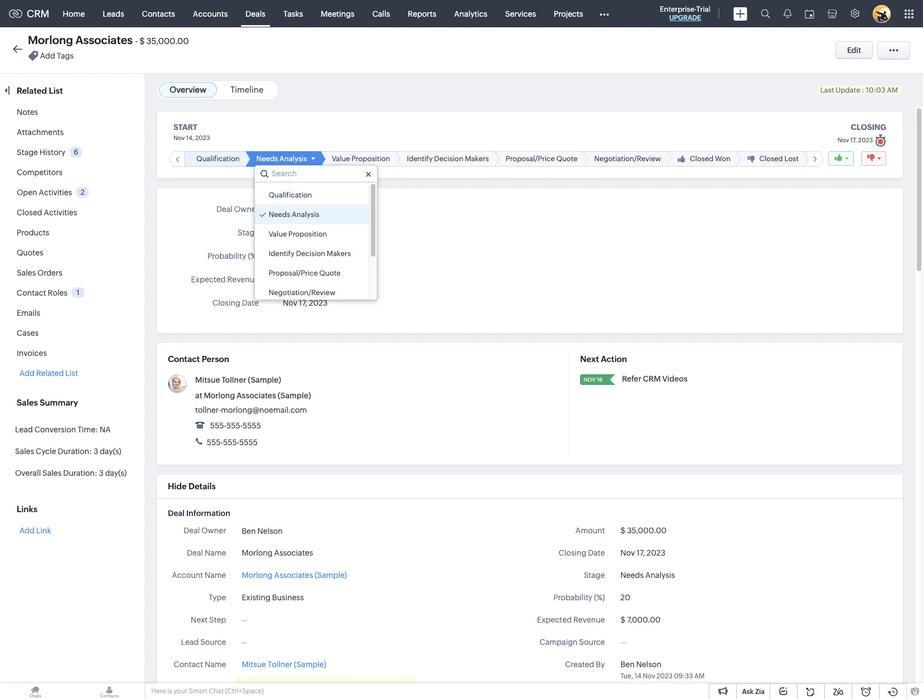 Task type: locate. For each thing, give the bounding box(es) containing it.
0 horizontal spatial quote
[[319, 269, 341, 277]]

0 vertical spatial am
[[887, 86, 898, 94]]

tue,
[[621, 672, 633, 680]]

0 vertical spatial day(s)
[[100, 447, 121, 456]]

17,
[[851, 137, 857, 143], [299, 299, 307, 307], [637, 548, 645, 557]]

0 vertical spatial mitsue tollner (sample)
[[195, 376, 281, 384]]

person
[[202, 354, 229, 364]]

(%)
[[248, 252, 259, 261], [594, 593, 605, 602]]

0 vertical spatial 35,000.00
[[146, 36, 189, 46]]

sales left cycle
[[15, 447, 34, 456]]

0 vertical spatial identify decision makers
[[407, 155, 489, 163]]

by right created
[[596, 660, 605, 669]]

1 name from the top
[[205, 548, 226, 557]]

update
[[836, 86, 861, 94]]

overall sales duration: 3 day(s)
[[15, 469, 127, 478]]

calls
[[373, 9, 390, 18]]

name up account name
[[205, 548, 226, 557]]

ben nelson up the morlong associates
[[242, 527, 283, 536]]

contact left person
[[168, 354, 200, 364]]

proposition
[[352, 155, 390, 163], [289, 230, 327, 238]]

1 vertical spatial $  7,000.00
[[621, 615, 661, 624]]

contact for contact name
[[174, 660, 203, 669]]

associates up morlong associates (sample)
[[274, 548, 313, 557]]

1 vertical spatial identify decision makers
[[269, 249, 351, 258]]

3 for overall sales duration:
[[99, 469, 104, 478]]

am right 09:33
[[695, 672, 705, 680]]

sales left summary at left
[[17, 398, 38, 407]]

quotes link
[[17, 248, 43, 257]]

crm right the "refer"
[[643, 374, 661, 383]]

1 vertical spatial value proposition
[[269, 230, 327, 238]]

0 horizontal spatial mitsue
[[195, 376, 220, 384]]

signals image
[[784, 9, 792, 18]]

3 down sales cycle duration: 3 day(s)
[[99, 469, 104, 478]]

1 horizontal spatial 3
[[99, 469, 104, 478]]

mitsue for mitsue tollner (sample) link to the bottom
[[242, 660, 266, 669]]

associates for morlong associates
[[274, 548, 313, 557]]

list up summary at left
[[65, 369, 78, 378]]

(sample) inside 'link'
[[315, 571, 347, 580]]

mitsue tollner (sample) link up (ctrl+space) on the left
[[242, 659, 326, 671]]

list down add tags
[[49, 86, 63, 95]]

account
[[172, 571, 203, 580]]

stage history link
[[17, 148, 65, 157]]

1 vertical spatial morlong associates (sample) link
[[242, 570, 347, 581]]

1 horizontal spatial closing date
[[559, 548, 605, 557]]

closed down open
[[17, 208, 42, 217]]

2 vertical spatial add
[[20, 526, 35, 535]]

morlong inside 'link'
[[242, 571, 273, 580]]

crm left home
[[27, 8, 49, 20]]

3 name from the top
[[205, 660, 226, 669]]

cycle
[[36, 447, 56, 456]]

0 vertical spatial activities
[[39, 188, 72, 197]]

closed left won
[[690, 155, 714, 163]]

0 horizontal spatial owner
[[201, 526, 226, 535]]

cases link
[[17, 329, 39, 338]]

1 horizontal spatial 20
[[621, 593, 630, 602]]

morlong
[[28, 33, 73, 46], [204, 391, 235, 400], [242, 548, 273, 557], [242, 571, 273, 580]]

0 vertical spatial qualification
[[196, 155, 240, 163]]

information
[[186, 509, 230, 518]]

morlong up tollner- at the left bottom of the page
[[204, 391, 235, 400]]

1 horizontal spatial closing
[[559, 548, 587, 557]]

link
[[36, 526, 51, 535]]

qualification down start nov 14, 2023
[[196, 155, 240, 163]]

3 for sales cycle duration:
[[94, 447, 98, 456]]

name up modified by
[[205, 660, 226, 669]]

by for created by
[[596, 660, 605, 669]]

calls link
[[364, 0, 399, 27]]

attachments
[[17, 128, 64, 137]]

mitsue tollner (sample) for mitsue tollner (sample) link to the bottom
[[242, 660, 326, 669]]

1 horizontal spatial closed
[[690, 155, 714, 163]]

roles
[[48, 288, 67, 297]]

activities for open activities
[[39, 188, 72, 197]]

1 horizontal spatial crm
[[643, 374, 661, 383]]

1 horizontal spatial source
[[579, 638, 605, 647]]

1 horizontal spatial tollner
[[268, 660, 293, 669]]

2 horizontal spatial stage
[[584, 571, 605, 580]]

associates down the leads
[[76, 33, 133, 46]]

add left tags
[[40, 52, 55, 60]]

am right 10:03
[[887, 86, 898, 94]]

closed for closed lost
[[760, 155, 783, 163]]

contact up modified
[[174, 660, 203, 669]]

0 horizontal spatial by
[[217, 682, 226, 691]]

nelson up 14
[[636, 660, 662, 669]]

35,000.00
[[146, 36, 189, 46], [627, 526, 667, 535]]

closed
[[690, 155, 714, 163], [760, 155, 783, 163], [17, 208, 42, 217]]

meetings link
[[312, 0, 364, 27]]

next up nov 16
[[580, 354, 599, 364]]

1 vertical spatial proposal/price quote
[[269, 269, 341, 277]]

1 vertical spatial ben nelson
[[242, 527, 283, 536]]

next
[[580, 354, 599, 364], [191, 615, 208, 624]]

1 vertical spatial 3
[[99, 469, 104, 478]]

source down step
[[200, 638, 226, 647]]

2 source from the left
[[579, 638, 605, 647]]

1 vertical spatial next
[[191, 615, 208, 624]]

create menu image
[[734, 7, 748, 20]]

campaign source
[[540, 638, 605, 647]]

refer crm videos link
[[622, 374, 688, 383]]

sales for sales cycle duration: 3 day(s)
[[15, 447, 34, 456]]

morlong associates (sample) link up 'business'
[[242, 570, 347, 581]]

date
[[242, 299, 259, 307], [588, 548, 605, 557]]

1 vertical spatial add
[[20, 369, 35, 378]]

mitsue tollner (sample) up (ctrl+space) on the left
[[242, 660, 326, 669]]

1 vertical spatial makers
[[327, 249, 351, 258]]

na
[[100, 425, 111, 434]]

1 horizontal spatial next
[[580, 354, 599, 364]]

mitsue up 'at'
[[195, 376, 220, 384]]

cases
[[17, 329, 39, 338]]

morlong associates (sample) link for at
[[204, 391, 311, 400]]

2023 inside start nov 14, 2023
[[195, 134, 210, 141]]

deal
[[216, 205, 233, 214], [168, 509, 185, 518], [184, 526, 200, 535], [187, 548, 203, 557]]

ben nelson right chat
[[242, 682, 283, 691]]

needs analysis
[[256, 155, 307, 163], [269, 210, 319, 219], [283, 228, 337, 237], [621, 571, 675, 580]]

0 horizontal spatial source
[[200, 638, 226, 647]]

time:
[[78, 425, 98, 434]]

0 vertical spatial nov 17, 2023
[[283, 299, 328, 307]]

add link
[[20, 526, 51, 535]]

0 vertical spatial contact
[[17, 288, 46, 297]]

closed left lost
[[760, 155, 783, 163]]

1 horizontal spatial mitsue
[[242, 660, 266, 669]]

meetings
[[321, 9, 355, 18]]

1 source from the left
[[200, 638, 226, 647]]

closed for closed won
[[690, 155, 714, 163]]

orders
[[37, 268, 62, 277]]

closed lost
[[760, 155, 799, 163]]

videos
[[663, 374, 688, 383]]

competitors
[[17, 168, 62, 177]]

contact up emails
[[17, 288, 46, 297]]

value proposition
[[332, 155, 390, 163], [269, 230, 327, 238]]

deal owner for stage
[[216, 205, 259, 214]]

0 vertical spatial tollner
[[222, 376, 246, 384]]

0 vertical spatial by
[[596, 660, 605, 669]]

1 vertical spatial day(s)
[[105, 469, 127, 478]]

associates inside 'link'
[[274, 571, 313, 580]]

by
[[596, 660, 605, 669], [217, 682, 226, 691]]

am inside ben nelson tue, 14 nov 2023 09:33 am
[[695, 672, 705, 680]]

6
[[74, 148, 78, 156]]

associates
[[76, 33, 133, 46], [237, 391, 276, 400], [274, 548, 313, 557], [274, 571, 313, 580]]

nov inside closing nov 17, 2023
[[838, 137, 849, 143]]

quote
[[557, 155, 578, 163], [319, 269, 341, 277]]

0 vertical spatial next
[[580, 354, 599, 364]]

3 down "time:"
[[94, 447, 98, 456]]

contact for contact person
[[168, 354, 200, 364]]

0 horizontal spatial next
[[191, 615, 208, 624]]

09:33
[[674, 672, 693, 680]]

0 horizontal spatial closed
[[17, 208, 42, 217]]

by right modified
[[217, 682, 226, 691]]

search image
[[761, 9, 771, 18]]

2023 inside ben nelson tue, 14 nov 2023 09:33 am
[[657, 672, 673, 680]]

emails
[[17, 309, 40, 317]]

created by
[[565, 660, 605, 669]]

morlong associates (sample) link for account name
[[242, 570, 347, 581]]

ben nelson down search text box
[[283, 206, 324, 214]]

1 horizontal spatial value
[[332, 155, 350, 163]]

morlong for morlong associates
[[242, 548, 273, 557]]

0 vertical spatial proposal/price
[[506, 155, 555, 163]]

stage
[[17, 148, 38, 157], [238, 228, 259, 237], [584, 571, 605, 580]]

lead up "contact name"
[[181, 638, 199, 647]]

type
[[209, 593, 226, 602]]

1 vertical spatial 20
[[621, 593, 630, 602]]

ben inside ben nelson tue, 14 nov 2023 09:33 am
[[621, 660, 635, 669]]

1 vertical spatial 35,000.00
[[627, 526, 667, 535]]

0 vertical spatial (%)
[[248, 252, 259, 261]]

nov
[[174, 134, 185, 141], [838, 137, 849, 143], [283, 299, 297, 307], [584, 377, 596, 383], [621, 548, 635, 557], [643, 672, 655, 680]]

qualification down search text box
[[269, 191, 312, 199]]

add down invoices
[[20, 369, 35, 378]]

1 horizontal spatial 35,000.00
[[627, 526, 667, 535]]

chats image
[[0, 683, 70, 699]]

probability
[[207, 252, 246, 261], [554, 593, 593, 602]]

here
[[151, 687, 166, 695]]

lead
[[15, 425, 33, 434], [181, 638, 199, 647]]

1 horizontal spatial owner
[[234, 205, 259, 214]]

0 vertical spatial identify
[[407, 155, 433, 163]]

0 horizontal spatial decision
[[296, 249, 325, 258]]

1 vertical spatial quote
[[319, 269, 341, 277]]

0 vertical spatial stage
[[17, 148, 38, 157]]

home link
[[54, 0, 94, 27]]

0 horizontal spatial list
[[49, 86, 63, 95]]

source up created by on the right bottom of page
[[579, 638, 605, 647]]

ben up tue,
[[621, 660, 635, 669]]

1 vertical spatial stage
[[238, 228, 259, 237]]

last
[[821, 86, 834, 94]]

calendar image
[[805, 9, 815, 18]]

source for lead source
[[200, 638, 226, 647]]

0 vertical spatial add
[[40, 52, 55, 60]]

add left link
[[20, 526, 35, 535]]

decision
[[434, 155, 464, 163], [296, 249, 325, 258]]

mitsue tollner (sample) link up at morlong associates (sample) at the left bottom of page
[[195, 376, 281, 384]]

ben
[[283, 206, 297, 214], [242, 527, 256, 536], [621, 660, 635, 669], [242, 682, 256, 691]]

start
[[174, 123, 198, 132]]

1 horizontal spatial am
[[887, 86, 898, 94]]

owner for deal name
[[201, 526, 226, 535]]

sales down 'quotes' link
[[17, 268, 36, 277]]

1 vertical spatial expected
[[537, 615, 572, 624]]

1 vertical spatial activities
[[44, 208, 77, 217]]

1 vertical spatial deal owner
[[184, 526, 226, 535]]

deal owner
[[216, 205, 259, 214], [184, 526, 226, 535]]

mitsue up (ctrl+space) on the left
[[242, 660, 266, 669]]

morlong up existing
[[242, 571, 273, 580]]

2 name from the top
[[205, 571, 226, 580]]

0 vertical spatial 5555
[[243, 421, 261, 430]]

1 vertical spatial contact
[[168, 354, 200, 364]]

associates up 'business'
[[274, 571, 313, 580]]

history
[[39, 148, 65, 157]]

duration:
[[58, 447, 92, 456], [63, 469, 97, 478]]

associates for morlong associates - $ 35,000.00
[[76, 33, 133, 46]]

activities up closed activities link
[[39, 188, 72, 197]]

overview link
[[170, 85, 207, 94]]

0 vertical spatial duration:
[[58, 447, 92, 456]]

1
[[77, 288, 80, 297]]

2 horizontal spatial 17,
[[851, 137, 857, 143]]

activities down the open activities 'link'
[[44, 208, 77, 217]]

campaign
[[540, 638, 578, 647]]

morlong associates (sample) link up tollner-morlong@noemail.com
[[204, 391, 311, 400]]

projects link
[[545, 0, 592, 27]]

1 horizontal spatial identify
[[407, 155, 433, 163]]

duration: up overall sales duration: 3 day(s)
[[58, 447, 92, 456]]

contact roles link
[[17, 288, 67, 297]]

overall
[[15, 469, 41, 478]]

morlong up add tags
[[28, 33, 73, 46]]

add for add related list
[[20, 369, 35, 378]]

needs
[[256, 155, 278, 163], [269, 210, 290, 219], [283, 228, 306, 237], [621, 571, 644, 580]]

1 horizontal spatial qualification
[[269, 191, 312, 199]]

day(s)
[[100, 447, 121, 456], [105, 469, 127, 478]]

morlong up morlong associates (sample)
[[242, 548, 273, 557]]

duration: down sales cycle duration: 3 day(s)
[[63, 469, 97, 478]]

0 horizontal spatial revenue
[[227, 275, 259, 284]]

home
[[63, 9, 85, 18]]

(sample) for mitsue tollner (sample) link to the bottom
[[294, 660, 326, 669]]

day(s) for sales cycle duration: 3 day(s)
[[100, 447, 121, 456]]

hide details
[[168, 482, 216, 491]]

0 horizontal spatial proposal/price quote
[[269, 269, 341, 277]]

morlong for morlong associates - $ 35,000.00
[[28, 33, 73, 46]]

sales
[[17, 268, 36, 277], [17, 398, 38, 407], [15, 447, 34, 456], [42, 469, 62, 478]]

555-
[[210, 421, 227, 430], [227, 421, 243, 430], [207, 438, 223, 447], [223, 438, 239, 447]]

0 vertical spatial expected
[[191, 275, 226, 284]]

nov 17, 2023
[[283, 299, 328, 307], [621, 548, 666, 557]]

7,000.00
[[289, 275, 323, 284], [627, 615, 661, 624]]

nelson down search text box
[[299, 206, 324, 214]]

0 horizontal spatial nov 17, 2023
[[283, 299, 328, 307]]

2 vertical spatial ben nelson
[[242, 682, 283, 691]]

related down invoices link
[[36, 369, 64, 378]]

am
[[887, 86, 898, 94], [695, 672, 705, 680]]

name up the type
[[205, 571, 226, 580]]

0 horizontal spatial 7,000.00
[[289, 275, 323, 284]]

1 vertical spatial probability
[[554, 593, 593, 602]]

lead left the conversion
[[15, 425, 33, 434]]

0 vertical spatial 555-555-5555
[[209, 421, 261, 430]]

ben nelson for needs
[[283, 206, 324, 214]]

competitors link
[[17, 168, 62, 177]]

trial
[[697, 5, 711, 13]]

sales for sales summary
[[17, 398, 38, 407]]

1 vertical spatial 17,
[[299, 299, 307, 307]]

0 horizontal spatial expected
[[191, 275, 226, 284]]

0 horizontal spatial 20
[[283, 252, 293, 261]]

35,000.00 inside morlong associates - $ 35,000.00
[[146, 36, 189, 46]]

chat
[[209, 687, 224, 695]]

mitsue tollner (sample) up at morlong associates (sample) at the left bottom of page
[[195, 376, 281, 384]]

closed for closed activities
[[17, 208, 42, 217]]

nelson inside ben nelson tue, 14 nov 2023 09:33 am
[[636, 660, 662, 669]]

crm link
[[9, 8, 49, 20]]

0 horizontal spatial 3
[[94, 447, 98, 456]]

deal name
[[187, 548, 226, 557]]

related up notes link
[[17, 86, 47, 95]]

0 horizontal spatial probability
[[207, 252, 246, 261]]

next left step
[[191, 615, 208, 624]]



Task type: describe. For each thing, give the bounding box(es) containing it.
1 vertical spatial tollner
[[268, 660, 293, 669]]

contact for contact roles
[[17, 288, 46, 297]]

activities for closed activities
[[44, 208, 77, 217]]

upgrade
[[669, 14, 701, 22]]

morlong associates - $ 35,000.00
[[28, 33, 189, 46]]

products link
[[17, 228, 49, 237]]

contacts image
[[74, 683, 145, 699]]

account name
[[172, 571, 226, 580]]

lead for lead source
[[181, 638, 199, 647]]

associates up tollner-morlong@noemail.com
[[237, 391, 276, 400]]

nov 16
[[584, 377, 603, 383]]

name for contact name
[[205, 660, 226, 669]]

deals link
[[237, 0, 274, 27]]

lead for lead conversion time: na
[[15, 425, 33, 434]]

morlong for morlong associates (sample)
[[242, 571, 273, 580]]

associates for morlong associates (sample)
[[274, 571, 313, 580]]

(sample) for topmost mitsue tollner (sample) link
[[248, 376, 281, 384]]

0 horizontal spatial date
[[242, 299, 259, 307]]

morlong@noemail.com
[[221, 406, 307, 415]]

1 horizontal spatial proposal/price quote
[[506, 155, 578, 163]]

0 horizontal spatial identify decision makers
[[269, 249, 351, 258]]

add for add link
[[20, 526, 35, 535]]

(sample) for morlong associates (sample) 'link' for account name
[[315, 571, 347, 580]]

tollner-morlong@noemail.com link
[[195, 406, 307, 415]]

1 horizontal spatial (%)
[[594, 593, 605, 602]]

1 horizontal spatial stage
[[238, 228, 259, 237]]

leads link
[[94, 0, 133, 27]]

ask
[[742, 688, 754, 696]]

ben nelson for morlong
[[242, 527, 283, 536]]

summary
[[40, 398, 78, 407]]

search element
[[754, 0, 777, 27]]

tasks link
[[274, 0, 312, 27]]

stage history
[[17, 148, 65, 157]]

duration: for overall sales duration:
[[63, 469, 97, 478]]

next for next action
[[580, 354, 599, 364]]

next for next step
[[191, 615, 208, 624]]

mitsue tollner (sample) for topmost mitsue tollner (sample) link
[[195, 376, 281, 384]]

:
[[862, 86, 865, 94]]

1 horizontal spatial value proposition
[[332, 155, 390, 163]]

morlong associates (sample)
[[242, 571, 347, 580]]

0 vertical spatial revenue
[[227, 275, 259, 284]]

0 horizontal spatial crm
[[27, 8, 49, 20]]

next action
[[580, 354, 627, 364]]

tollner-
[[195, 406, 221, 415]]

nelson right chat
[[258, 682, 283, 691]]

invoices link
[[17, 349, 47, 358]]

1 vertical spatial nov 17, 2023
[[621, 548, 666, 557]]

1 horizontal spatial quote
[[557, 155, 578, 163]]

add related list
[[20, 369, 78, 378]]

accounts
[[193, 9, 228, 18]]

name for account name
[[205, 571, 226, 580]]

1 horizontal spatial proposal/price
[[506, 155, 555, 163]]

invoices
[[17, 349, 47, 358]]

1 horizontal spatial 7,000.00
[[627, 615, 661, 624]]

contacts link
[[133, 0, 184, 27]]

17, inside closing nov 17, 2023
[[851, 137, 857, 143]]

-
[[135, 36, 138, 46]]

overview
[[170, 85, 207, 94]]

1 vertical spatial 5555
[[239, 438, 258, 447]]

services
[[505, 9, 536, 18]]

related list
[[17, 86, 65, 95]]

ben down search text box
[[283, 206, 297, 214]]

closing nov 17, 2023
[[838, 123, 887, 143]]

0 horizontal spatial makers
[[327, 249, 351, 258]]

$ inside morlong associates - $ 35,000.00
[[140, 36, 145, 46]]

quotes
[[17, 248, 43, 257]]

day(s) for overall sales duration: 3 day(s)
[[105, 469, 127, 478]]

sales down cycle
[[42, 469, 62, 478]]

mitsue for topmost mitsue tollner (sample) link
[[195, 376, 220, 384]]

0 vertical spatial mitsue tollner (sample) link
[[195, 376, 281, 384]]

nov inside start nov 14, 2023
[[174, 134, 185, 141]]

contact person
[[168, 354, 229, 364]]

0 vertical spatial 7,000.00
[[289, 275, 323, 284]]

2 vertical spatial 17,
[[637, 548, 645, 557]]

0 vertical spatial $  7,000.00
[[283, 275, 323, 284]]

zia
[[755, 688, 765, 696]]

14,
[[186, 134, 194, 141]]

last update : 10:03 am
[[821, 86, 898, 94]]

reports link
[[399, 0, 445, 27]]

0 horizontal spatial tollner
[[222, 376, 246, 384]]

0 vertical spatial decision
[[434, 155, 464, 163]]

contact roles
[[17, 288, 67, 297]]

(ctrl+space)
[[225, 687, 264, 695]]

conversion
[[34, 425, 76, 434]]

deals
[[246, 9, 266, 18]]

0 vertical spatial value
[[332, 155, 350, 163]]

closing
[[851, 123, 887, 132]]

tags
[[57, 52, 74, 60]]

0 horizontal spatial value proposition
[[269, 230, 327, 238]]

contact name
[[174, 660, 226, 669]]

1 vertical spatial qualification
[[269, 191, 312, 199]]

enterprise-
[[660, 5, 697, 13]]

is
[[167, 687, 172, 695]]

sales orders
[[17, 268, 62, 277]]

smart
[[189, 687, 208, 695]]

timeline link
[[230, 85, 264, 94]]

1 horizontal spatial probability
[[554, 593, 593, 602]]

0 horizontal spatial closing date
[[213, 299, 259, 307]]

1 horizontal spatial list
[[65, 369, 78, 378]]

0 vertical spatial proposition
[[352, 155, 390, 163]]

1 vertical spatial related
[[36, 369, 64, 378]]

sales for sales orders
[[17, 268, 36, 277]]

0 horizontal spatial (%)
[[248, 252, 259, 261]]

won
[[715, 155, 731, 163]]

created
[[565, 660, 594, 669]]

$  35,000.00
[[621, 526, 667, 535]]

1 vertical spatial expected revenue
[[537, 615, 605, 624]]

at morlong associates (sample)
[[195, 391, 311, 400]]

deal owner for deal name
[[184, 526, 226, 535]]

next step
[[191, 615, 226, 624]]

nelson up the morlong associates
[[258, 527, 283, 536]]

owner for stage
[[234, 205, 259, 214]]

products
[[17, 228, 49, 237]]

0 horizontal spatial qualification
[[196, 155, 240, 163]]

morlong associates
[[242, 548, 313, 557]]

ask zia
[[742, 688, 765, 696]]

1 vertical spatial proposition
[[289, 230, 327, 238]]

by for modified by
[[217, 682, 226, 691]]

2023 inside closing nov 17, 2023
[[858, 137, 873, 143]]

source for campaign source
[[579, 638, 605, 647]]

projects
[[554, 9, 583, 18]]

lead source
[[181, 638, 226, 647]]

accounts link
[[184, 0, 237, 27]]

10:03
[[866, 86, 886, 94]]

here is your smart chat (ctrl+space)
[[151, 687, 264, 695]]

0 vertical spatial related
[[17, 86, 47, 95]]

0 vertical spatial closing
[[213, 299, 240, 307]]

ben right chat
[[242, 682, 256, 691]]

1 horizontal spatial negotiation/review
[[595, 155, 661, 163]]

closed activities link
[[17, 208, 77, 217]]

1 vertical spatial closing
[[559, 548, 587, 557]]

nov inside ben nelson tue, 14 nov 2023 09:33 am
[[643, 672, 655, 680]]

duration: for sales cycle duration:
[[58, 447, 92, 456]]

1 vertical spatial closing date
[[559, 548, 605, 557]]

1 vertical spatial probability (%)
[[554, 593, 605, 602]]

edit button
[[836, 41, 873, 59]]

0 horizontal spatial stage
[[17, 148, 38, 157]]

services link
[[496, 0, 545, 27]]

1 horizontal spatial makers
[[465, 155, 489, 163]]

analytics link
[[445, 0, 496, 27]]

name for deal name
[[205, 548, 226, 557]]

14
[[635, 672, 642, 680]]

create menu element
[[727, 0, 754, 27]]

1 horizontal spatial date
[[588, 548, 605, 557]]

0 horizontal spatial identify
[[269, 249, 295, 258]]

0 vertical spatial probability (%)
[[207, 252, 259, 261]]

sales summary
[[17, 398, 78, 407]]

tollner-morlong@noemail.com
[[195, 406, 307, 415]]

lead conversion time: na
[[15, 425, 111, 434]]

your
[[174, 687, 187, 695]]

1 vertical spatial value
[[269, 230, 287, 238]]

modified by
[[183, 682, 226, 691]]

1 vertical spatial proposal/price
[[269, 269, 318, 277]]

signals element
[[777, 0, 798, 27]]

1 horizontal spatial expected
[[537, 615, 572, 624]]

1 vertical spatial negotiation/review
[[269, 289, 336, 297]]

refer crm videos
[[622, 374, 688, 383]]

1 vertical spatial mitsue tollner (sample) link
[[242, 659, 326, 671]]

1 vertical spatial 555-555-5555
[[205, 438, 258, 447]]

Search text field
[[255, 166, 377, 182]]

1 horizontal spatial identify decision makers
[[407, 155, 489, 163]]

0 horizontal spatial expected revenue
[[191, 275, 259, 284]]

step
[[209, 615, 226, 624]]

existing
[[242, 593, 271, 602]]

lost
[[785, 155, 799, 163]]

add for add tags
[[40, 52, 55, 60]]

tasks
[[283, 9, 303, 18]]

hide details link
[[168, 482, 216, 491]]

ben up the morlong associates
[[242, 527, 256, 536]]

1 vertical spatial revenue
[[574, 615, 605, 624]]

2
[[81, 188, 85, 196]]

emails link
[[17, 309, 40, 317]]

start nov 14, 2023
[[174, 123, 210, 141]]



Task type: vqa. For each thing, say whether or not it's contained in the screenshot.
field
no



